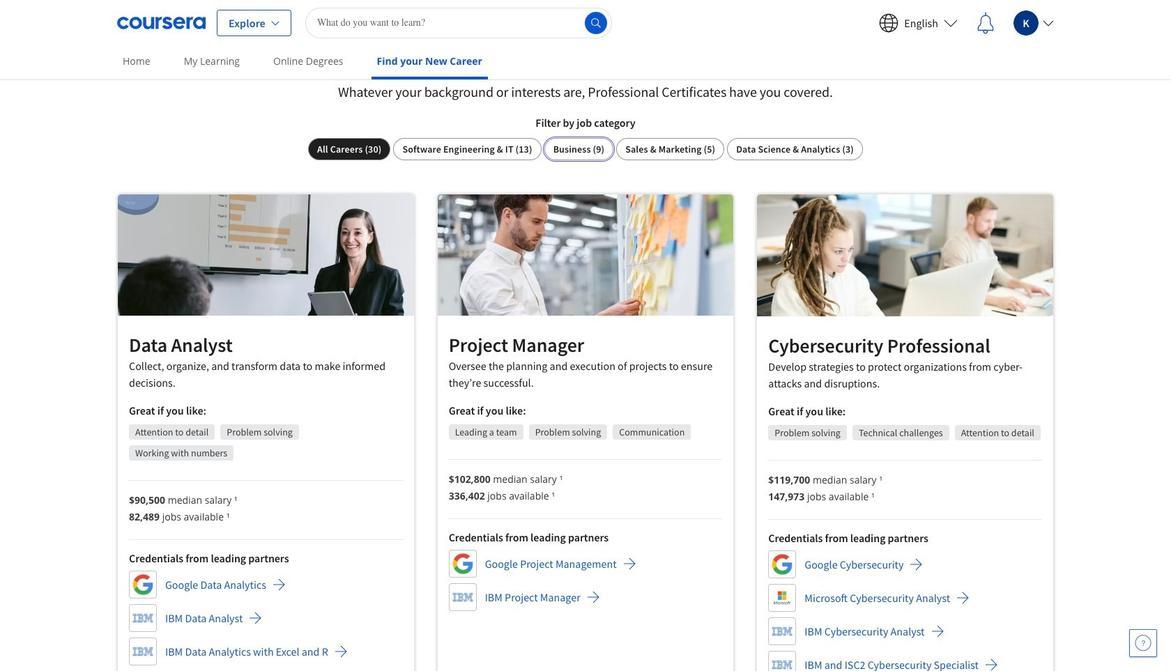 Task type: locate. For each thing, give the bounding box(es) containing it.
cybersecurity analyst image
[[758, 195, 1054, 317]]

option group
[[308, 138, 863, 160]]

None search field
[[305, 7, 612, 38]]

What do you want to learn? text field
[[305, 7, 612, 38]]

None button
[[308, 138, 391, 160], [394, 138, 542, 160], [544, 138, 614, 160], [617, 138, 725, 160], [728, 138, 863, 160], [308, 138, 391, 160], [394, 138, 542, 160], [544, 138, 614, 160], [617, 138, 725, 160], [728, 138, 863, 160]]

help center image
[[1135, 635, 1152, 652]]

project manager image
[[438, 195, 734, 316]]

coursera image
[[117, 12, 206, 34]]



Task type: vqa. For each thing, say whether or not it's contained in the screenshot.
right 2023
no



Task type: describe. For each thing, give the bounding box(es) containing it.
data analyst image
[[118, 195, 414, 316]]



